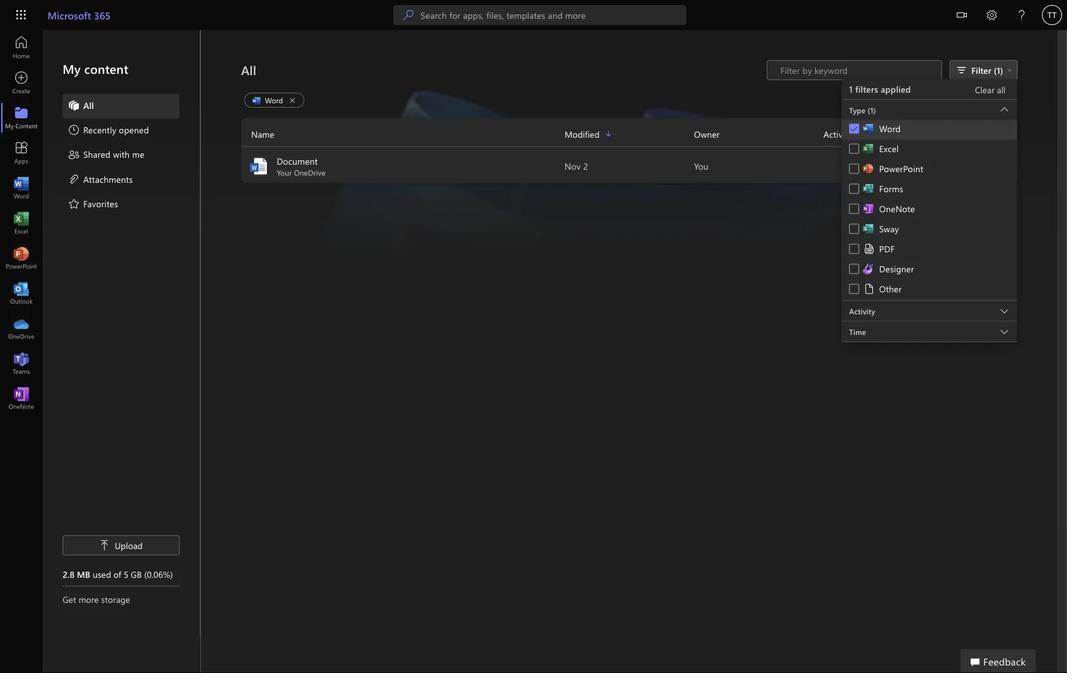 Task type: describe. For each thing, give the bounding box(es) containing it.
all inside my content left pane navigation navigation
[[83, 99, 94, 111]]

2.8 mb used of 5 gb (0.06%)
[[63, 569, 173, 580]]

(1) for filter
[[994, 64, 1004, 76]]

clear all button
[[972, 83, 1010, 97]]

me
[[132, 148, 145, 160]]

pdf checkbox item
[[842, 240, 1018, 260]]

attachments
[[83, 173, 133, 185]]

powerpoint image
[[15, 252, 28, 264]]

2
[[584, 160, 588, 172]]

time
[[850, 327, 867, 337]]


[[957, 10, 967, 20]]

word image
[[15, 182, 28, 194]]

displaying 1 out of 4 files. status
[[767, 60, 943, 80]]

modified
[[565, 128, 600, 140]]

my content left pane navigation navigation
[[43, 30, 201, 636]]

sway checkbox item
[[842, 220, 1018, 240]]

selected__1x3b1 image
[[863, 122, 880, 135]]

onenote element
[[863, 203, 916, 215]]

2.8
[[63, 569, 75, 580]]

 button
[[947, 0, 977, 32]]

tt
[[1048, 10, 1057, 20]]

recently opened
[[83, 124, 149, 135]]

name
[[251, 128, 274, 140]]

applied
[[881, 83, 911, 95]]

powerpoint
[[880, 163, 924, 175]]


[[1008, 68, 1013, 73]]

clear
[[976, 84, 995, 96]]

gb
[[131, 569, 142, 580]]

activity, column 4 of 4 column header
[[824, 127, 1018, 141]]

shared with me element
[[68, 148, 145, 163]]

shared with me
[[83, 148, 145, 160]]

feedback
[[984, 655, 1026, 668]]

clear all
[[976, 84, 1006, 96]]

microsoft 365
[[48, 8, 111, 22]]

used
[[93, 569, 111, 580]]

storage
[[101, 594, 130, 605]]

opened
[[119, 124, 149, 135]]

pdf element
[[863, 243, 895, 255]]


[[100, 541, 110, 551]]

onenote image
[[15, 392, 28, 405]]

word for word element
[[880, 123, 901, 134]]

filter
[[972, 64, 992, 76]]

pdf
[[880, 243, 895, 255]]

excel element
[[863, 143, 899, 155]]

(1) for type
[[868, 105, 876, 115]]

menu for 1 filters applied
[[842, 100, 1018, 301]]

outlook image
[[15, 287, 28, 300]]

1 filters applied
[[850, 83, 911, 95]]

favorites element
[[68, 197, 118, 212]]

my content image
[[15, 112, 28, 124]]

feedback button
[[961, 650, 1036, 674]]

excel checkbox item
[[842, 140, 1018, 160]]

1 horizontal spatial all
[[241, 62, 256, 78]]

word image
[[249, 156, 269, 176]]

(0.06%)
[[144, 569, 173, 580]]

attachments element
[[68, 173, 133, 188]]

sway element
[[863, 223, 900, 235]]

document
[[277, 155, 318, 167]]

my content
[[63, 60, 128, 77]]

content
[[84, 60, 128, 77]]

home image
[[15, 41, 28, 54]]

forms element
[[863, 183, 904, 195]]

modified button
[[565, 127, 694, 141]]

apps image
[[15, 147, 28, 159]]

designer checkbox item
[[842, 260, 1018, 280]]

document your onedrive
[[277, 155, 326, 178]]

name document cell
[[241, 155, 565, 178]]

get
[[63, 594, 76, 605]]

menu for type (1)
[[842, 120, 1018, 300]]

powerpoint element
[[863, 163, 924, 175]]

filters
[[856, 83, 879, 95]]

of
[[114, 569, 121, 580]]

favorites
[[83, 198, 118, 209]]



Task type: vqa. For each thing, say whether or not it's contained in the screenshot.
Dark Mode Element
no



Task type: locate. For each thing, give the bounding box(es) containing it.
menu
[[63, 94, 180, 217], [842, 100, 1018, 301], [842, 120, 1018, 300]]

onenote checkbox item
[[842, 200, 1018, 220]]

1 vertical spatial word
[[880, 123, 901, 134]]

nov 2
[[565, 160, 588, 172]]

type
[[850, 105, 866, 115]]

all element
[[68, 99, 94, 114]]

type (1)
[[850, 105, 876, 115]]

(1) right 'type'
[[868, 105, 876, 115]]

word inside button
[[265, 95, 283, 105]]

 upload
[[100, 540, 143, 551]]

365
[[94, 8, 111, 22]]

forms checkbox item
[[842, 180, 1018, 200]]

with
[[113, 148, 130, 160]]

word checkbox item
[[842, 120, 1018, 140]]

shared
[[83, 148, 111, 160]]

microsoft
[[48, 8, 91, 22]]

onenote
[[880, 203, 916, 215]]

teams image
[[15, 357, 28, 370]]

onedrive image
[[15, 322, 28, 335]]

0 vertical spatial all
[[241, 62, 256, 78]]

activity up time
[[850, 306, 876, 316]]

word up excel
[[880, 123, 901, 134]]

my
[[63, 60, 81, 77]]

row
[[241, 127, 1018, 147]]

5
[[124, 569, 128, 580]]

excel image
[[15, 217, 28, 229]]

0 vertical spatial word
[[265, 95, 283, 105]]

1 horizontal spatial word
[[880, 123, 901, 134]]

more
[[79, 594, 99, 605]]

other element
[[863, 283, 902, 295]]

other checkbox item
[[842, 280, 1018, 300]]

Search box. Suggestions appear as you type. search field
[[421, 5, 687, 25]]

owner button
[[694, 127, 824, 141]]

activity down 'type'
[[824, 128, 853, 140]]

1
[[850, 83, 853, 95]]

sway
[[880, 223, 900, 235]]

recently
[[83, 124, 116, 135]]

create image
[[15, 76, 28, 89]]

all
[[998, 84, 1006, 96]]

all up recently
[[83, 99, 94, 111]]

word element
[[863, 122, 901, 135]]

filter (1) 
[[972, 64, 1013, 76]]

other
[[880, 283, 902, 295]]

tt button
[[1038, 0, 1068, 30]]

get more storage
[[63, 594, 130, 605]]

onedrive
[[294, 168, 326, 178]]

microsoft 365 banner
[[0, 0, 1068, 32]]

word button
[[244, 93, 304, 108]]

1 horizontal spatial (1)
[[994, 64, 1004, 76]]

navigation
[[0, 30, 43, 416]]

none search field inside microsoft 365 banner
[[393, 5, 687, 25]]

excel
[[880, 143, 899, 154]]

activity inside column header
[[824, 128, 853, 140]]

0 vertical spatial activity
[[824, 128, 853, 140]]


[[850, 124, 859, 133]]

word up "name"
[[265, 95, 283, 105]]

designer
[[880, 263, 915, 275]]

designer element
[[863, 263, 915, 275]]

0 horizontal spatial (1)
[[868, 105, 876, 115]]

forms
[[880, 183, 904, 195]]

upload
[[115, 540, 143, 551]]

recently opened element
[[68, 124, 149, 138]]

nov
[[565, 160, 581, 172]]

powerpoint checkbox item
[[842, 160, 1018, 180]]

1 vertical spatial all
[[83, 99, 94, 111]]

(1)
[[994, 64, 1004, 76], [868, 105, 876, 115]]

word for word button
[[265, 95, 283, 105]]

menu inside my content left pane navigation navigation
[[63, 94, 180, 217]]

all up word button
[[241, 62, 256, 78]]

(1) left 
[[994, 64, 1004, 76]]

word inside checkbox item
[[880, 123, 901, 134]]

row containing name
[[241, 127, 1018, 147]]

name button
[[241, 127, 565, 141]]

Filter by keyword text field
[[780, 64, 936, 76]]

word
[[265, 95, 283, 105], [880, 123, 901, 134]]

owner
[[694, 128, 720, 140]]

1 vertical spatial (1)
[[868, 105, 876, 115]]

your
[[277, 168, 292, 178]]

0 vertical spatial (1)
[[994, 64, 1004, 76]]

you
[[694, 160, 709, 172]]

get more storage button
[[63, 593, 180, 606]]

mb
[[77, 569, 90, 580]]

activity
[[824, 128, 853, 140], [850, 306, 876, 316]]

0 horizontal spatial all
[[83, 99, 94, 111]]

menu containing all
[[63, 94, 180, 217]]

1 vertical spatial activity
[[850, 306, 876, 316]]

None search field
[[393, 5, 687, 25]]

all
[[241, 62, 256, 78], [83, 99, 94, 111]]

0 horizontal spatial word
[[265, 95, 283, 105]]



